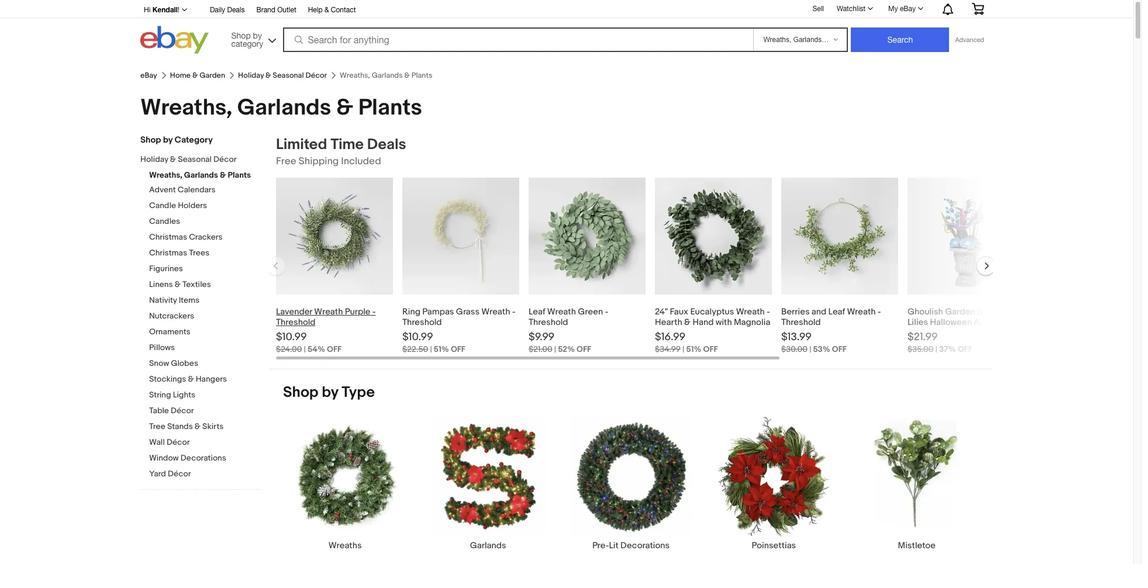Task type: locate. For each thing, give the bounding box(es) containing it.
1 horizontal spatial plants
[[358, 94, 422, 122]]

0 horizontal spatial garlands
[[184, 170, 218, 180]]

threshold up $24.00 "text box"
[[276, 317, 316, 328]]

seasonal up wreaths, garlands & plants
[[273, 71, 304, 80]]

2 christmas from the top
[[149, 248, 187, 258]]

0 vertical spatial decorations
[[181, 453, 226, 463]]

$34.99 text field
[[655, 345, 681, 355]]

5 wreath from the left
[[847, 307, 876, 318]]

hearth
[[655, 317, 683, 328]]

christmas
[[149, 232, 187, 242], [149, 248, 187, 258]]

1 horizontal spatial decorations
[[621, 541, 670, 552]]

hi kendall !
[[144, 5, 180, 14]]

shop by category button
[[226, 26, 279, 51]]

2 vertical spatial shop
[[283, 384, 319, 402]]

- left berries
[[767, 307, 770, 318]]

shop inside main content
[[283, 384, 319, 402]]

hi
[[144, 6, 151, 14]]

main content
[[267, 136, 1025, 565]]

& up wreaths, garlands & plants
[[266, 71, 271, 80]]

0 vertical spatial seasonal
[[273, 71, 304, 80]]

0 vertical spatial shop
[[231, 31, 251, 40]]

6 | from the left
[[936, 345, 938, 355]]

0 vertical spatial christmas
[[149, 232, 187, 242]]

1 threshold from the left
[[276, 317, 316, 328]]

& up time
[[336, 94, 353, 122]]

seasonal for holiday & seasonal décor wreaths, garlands & plants advent calendars candle holders candles christmas crackers christmas trees figurines linens & textiles nativity items nutcrackers ornaments pillows snow globes stockings & hangers string lights table décor tree stands & skirts wall décor window decorations yard décor
[[178, 154, 212, 164]]

wreath inside ring pampas grass wreath - threshold $10.99 $22.50 | 51% off
[[482, 307, 510, 318]]

threshold up $9.99 at the left of page
[[529, 317, 568, 328]]

leaf inside berries and leaf wreath - threshold $13.99 $30.00 | 53% off
[[829, 307, 845, 318]]

| left 52%
[[555, 345, 556, 355]]

garden right the home
[[200, 71, 225, 80]]

string lights link
[[149, 390, 260, 401]]

boutique
[[986, 328, 1023, 339]]

help & contact
[[308, 6, 356, 14]]

1 horizontal spatial holiday
[[238, 71, 264, 80]]

ebay
[[900, 5, 916, 13], [140, 71, 157, 80]]

shop down "daily deals" link
[[231, 31, 251, 40]]

seasonal
[[273, 71, 304, 80], [178, 154, 212, 164]]

off inside lavender wreath purple - threshold $10.99 $24.00 | 54% off
[[327, 345, 342, 355]]

deals inside account navigation
[[227, 6, 245, 14]]

| left the 54%
[[304, 345, 306, 355]]

time
[[331, 136, 364, 154]]

- inside 24" faux eucalyptus wreath - hearth & hand with magnolia $16.99 $34.99 | 51% off
[[767, 307, 770, 318]]

off down grass
[[451, 345, 466, 355]]

1 vertical spatial holiday
[[140, 154, 168, 164]]

5 | from the left
[[810, 345, 812, 355]]

ebay left the home
[[140, 71, 157, 80]]

- left lilies
[[878, 307, 881, 318]]

wreaths, up category
[[140, 94, 232, 122]]

1 horizontal spatial shop
[[231, 31, 251, 40]]

0 vertical spatial garlands
[[237, 94, 331, 122]]

advent calendars link
[[149, 185, 260, 196]]

eucalyptus
[[691, 307, 734, 318]]

2 horizontal spatial shop
[[283, 384, 319, 402]]

shop left category
[[140, 135, 161, 146]]

Search for anything text field
[[285, 29, 752, 51]]

plants up time
[[358, 94, 422, 122]]

& inside the ghoulish garden dungeon lilies halloween artificial plant - hyde & eek! boutique
[[958, 328, 965, 339]]

wreath right and
[[847, 307, 876, 318]]

$10.99 up $22.50
[[403, 331, 433, 344]]

holiday for holiday & seasonal décor wreaths, garlands & plants advent calendars candle holders candles christmas crackers christmas trees figurines linens & textiles nativity items nutcrackers ornaments pillows snow globes stockings & hangers string lights table décor tree stands & skirts wall décor window decorations yard décor
[[140, 154, 168, 164]]

0 horizontal spatial shop
[[140, 135, 161, 146]]

- inside lavender wreath purple - threshold $10.99 $24.00 | 54% off
[[373, 307, 376, 318]]

$10.99
[[276, 331, 307, 344], [403, 331, 433, 344]]

53%
[[814, 345, 831, 355]]

limited
[[276, 136, 327, 154]]

1 horizontal spatial by
[[253, 31, 262, 40]]

list
[[269, 417, 993, 565]]

0 vertical spatial by
[[253, 31, 262, 40]]

& left eek!
[[958, 328, 965, 339]]

deals
[[227, 6, 245, 14], [367, 136, 406, 154]]

nativity items link
[[149, 295, 260, 307]]

threshold inside ring pampas grass wreath - threshold $10.99 $22.50 | 51% off
[[403, 317, 442, 328]]

1 horizontal spatial garden
[[946, 307, 976, 318]]

wall décor link
[[149, 438, 260, 449]]

off right 53%
[[832, 345, 847, 355]]

my ebay link
[[882, 2, 929, 16]]

51%
[[434, 345, 449, 355], [687, 345, 702, 355]]

0 horizontal spatial plants
[[228, 170, 251, 180]]

seasonal inside holiday & seasonal décor wreaths, garlands & plants advent calendars candle holders candles christmas crackers christmas trees figurines linens & textiles nativity items nutcrackers ornaments pillows snow globes stockings & hangers string lights table décor tree stands & skirts wall décor window decorations yard décor
[[178, 154, 212, 164]]

by left category
[[163, 135, 173, 146]]

1 51% from the left
[[434, 345, 449, 355]]

$24.00 text field
[[276, 345, 302, 355]]

51% inside ring pampas grass wreath - threshold $10.99 $22.50 | 51% off
[[434, 345, 449, 355]]

51% right $22.50 text field
[[434, 345, 449, 355]]

tree stands & skirts link
[[149, 422, 260, 433]]

1 vertical spatial wreaths,
[[149, 170, 182, 180]]

christmas trees link
[[149, 248, 260, 259]]

ring pampas grass wreath - threshold image
[[403, 178, 520, 295]]

off right 52%
[[577, 345, 591, 355]]

threshold inside berries and leaf wreath - threshold $13.99 $30.00 | 53% off
[[782, 317, 821, 328]]

threshold up $13.99
[[782, 317, 821, 328]]

2 off from the left
[[451, 345, 466, 355]]

shipping
[[299, 156, 339, 167]]

& down globes
[[188, 374, 194, 384]]

garden inside the ghoulish garden dungeon lilies halloween artificial plant - hyde & eek! boutique
[[946, 307, 976, 318]]

& left "hand"
[[685, 317, 691, 328]]

off down "hand"
[[704, 345, 718, 355]]

1 vertical spatial decorations
[[621, 541, 670, 552]]

4 threshold from the left
[[782, 317, 821, 328]]

0 horizontal spatial 51%
[[434, 345, 449, 355]]

1 vertical spatial seasonal
[[178, 154, 212, 164]]

wall
[[149, 438, 165, 448]]

0 horizontal spatial $10.99
[[276, 331, 307, 344]]

wreath inside the leaf wreath green - threshold $9.99 $21.00 | 52% off
[[548, 307, 576, 318]]

decorations down wall décor link
[[181, 453, 226, 463]]

51% inside 24" faux eucalyptus wreath - hearth & hand with magnolia $16.99 $34.99 | 51% off
[[687, 345, 702, 355]]

main content containing limited time deals
[[267, 136, 1025, 565]]

3 wreath from the left
[[548, 307, 576, 318]]

wreath right with
[[736, 307, 765, 318]]

window decorations link
[[149, 453, 260, 465]]

0 vertical spatial plants
[[358, 94, 422, 122]]

| right $34.99
[[683, 345, 685, 355]]

| inside ring pampas grass wreath - threshold $10.99 $22.50 | 51% off
[[430, 345, 432, 355]]

24"
[[655, 307, 668, 318]]

4 | from the left
[[683, 345, 685, 355]]

1 horizontal spatial $10.99
[[403, 331, 433, 344]]

2 vertical spatial by
[[322, 384, 338, 402]]

off right 37%
[[958, 345, 973, 355]]

deals up the included
[[367, 136, 406, 154]]

1 vertical spatial holiday & seasonal décor link
[[140, 154, 252, 166]]

2 horizontal spatial garlands
[[470, 541, 506, 552]]

None submit
[[852, 27, 950, 52]]

$10.99 up $24.00
[[276, 331, 307, 344]]

christmas down 'candles'
[[149, 232, 187, 242]]

pre-
[[593, 541, 609, 552]]

lilies
[[908, 317, 929, 328]]

4 off from the left
[[704, 345, 718, 355]]

1 vertical spatial by
[[163, 135, 173, 146]]

2 51% from the left
[[687, 345, 702, 355]]

- right grass
[[512, 307, 516, 318]]

wreath right grass
[[482, 307, 510, 318]]

candle
[[149, 201, 176, 211]]

1 leaf from the left
[[529, 307, 546, 318]]

holiday down shop by category
[[140, 154, 168, 164]]

décor right the yard
[[168, 469, 191, 479]]

0 horizontal spatial decorations
[[181, 453, 226, 463]]

free
[[276, 156, 296, 167]]

wreaths, up advent
[[149, 170, 182, 180]]

0 vertical spatial wreaths,
[[140, 94, 232, 122]]

deals right daily
[[227, 6, 245, 14]]

| left 37%
[[936, 345, 938, 355]]

1 horizontal spatial garlands
[[237, 94, 331, 122]]

2 $10.99 from the left
[[403, 331, 433, 344]]

1 horizontal spatial deals
[[367, 136, 406, 154]]

threshold up $22.50 text field
[[403, 317, 442, 328]]

eek!
[[967, 328, 985, 339]]

stockings
[[149, 374, 186, 384]]

| inside lavender wreath purple - threshold $10.99 $24.00 | 54% off
[[304, 345, 306, 355]]

0 horizontal spatial leaf
[[529, 307, 546, 318]]

shop down $24.00 "text box"
[[283, 384, 319, 402]]

leaf up $9.99 at the left of page
[[529, 307, 546, 318]]

shop for shop by category
[[231, 31, 251, 40]]

&
[[325, 6, 329, 14], [192, 71, 198, 80], [266, 71, 271, 80], [336, 94, 353, 122], [170, 154, 176, 164], [220, 170, 226, 180], [175, 280, 181, 290], [685, 317, 691, 328], [958, 328, 965, 339], [188, 374, 194, 384], [195, 422, 201, 432]]

1 vertical spatial garlands
[[184, 170, 218, 180]]

wreaths, inside holiday & seasonal décor wreaths, garlands & plants advent calendars candle holders candles christmas crackers christmas trees figurines linens & textiles nativity items nutcrackers ornaments pillows snow globes stockings & hangers string lights table décor tree stands & skirts wall décor window decorations yard décor
[[149, 170, 182, 180]]

garlands
[[237, 94, 331, 122], [184, 170, 218, 180], [470, 541, 506, 552]]

table décor link
[[149, 406, 260, 417]]

- inside ring pampas grass wreath - threshold $10.99 $22.50 | 51% off
[[512, 307, 516, 318]]

wreath
[[314, 307, 343, 318], [482, 307, 510, 318], [548, 307, 576, 318], [736, 307, 765, 318], [847, 307, 876, 318]]

leaf right and
[[829, 307, 845, 318]]

4 wreath from the left
[[736, 307, 765, 318]]

lavender wreath purple - threshold image
[[276, 178, 393, 295]]

pre-lit decorations link
[[560, 417, 703, 552]]

6 off from the left
[[958, 345, 973, 355]]

crackers
[[189, 232, 223, 242]]

1 vertical spatial ebay
[[140, 71, 157, 80]]

2 vertical spatial garlands
[[470, 541, 506, 552]]

halloween
[[930, 317, 972, 328]]

holiday inside holiday & seasonal décor wreaths, garlands & plants advent calendars candle holders candles christmas crackers christmas trees figurines linens & textiles nativity items nutcrackers ornaments pillows snow globes stockings & hangers string lights table décor tree stands & skirts wall décor window decorations yard décor
[[140, 154, 168, 164]]

holiday & seasonal décor link
[[238, 71, 327, 80], [140, 154, 252, 166]]

stands
[[167, 422, 193, 432]]

candles link
[[149, 216, 260, 228]]

-
[[373, 307, 376, 318], [512, 307, 516, 318], [605, 307, 609, 318], [767, 307, 770, 318], [878, 307, 881, 318], [930, 328, 933, 339]]

daily
[[210, 6, 225, 14]]

holiday down category
[[238, 71, 264, 80]]

| left 53%
[[810, 345, 812, 355]]

candle holders link
[[149, 201, 260, 212]]

$13.99
[[782, 331, 812, 344]]

51% right $34.99
[[687, 345, 702, 355]]

| right $22.50
[[430, 345, 432, 355]]

1 vertical spatial christmas
[[149, 248, 187, 258]]

ring
[[403, 307, 421, 318]]

holiday & seasonal décor wreaths, garlands & plants advent calendars candle holders candles christmas crackers christmas trees figurines linens & textiles nativity items nutcrackers ornaments pillows snow globes stockings & hangers string lights table décor tree stands & skirts wall décor window decorations yard décor
[[140, 154, 251, 479]]

with
[[716, 317, 732, 328]]

christmas up figurines
[[149, 248, 187, 258]]

2 horizontal spatial by
[[322, 384, 338, 402]]

1 vertical spatial shop
[[140, 135, 161, 146]]

1 horizontal spatial ebay
[[900, 5, 916, 13]]

advanced
[[956, 36, 985, 43]]

watchlist link
[[831, 2, 879, 16]]

garden up hyde at bottom right
[[946, 307, 976, 318]]

2 wreath from the left
[[482, 307, 510, 318]]

& right help
[[325, 6, 329, 14]]

nativity
[[149, 295, 177, 305]]

3 off from the left
[[577, 345, 591, 355]]

shop by type
[[283, 384, 375, 402]]

1 christmas from the top
[[149, 232, 187, 242]]

0 vertical spatial deals
[[227, 6, 245, 14]]

account navigation
[[137, 0, 993, 18]]

2 | from the left
[[430, 345, 432, 355]]

shop by category
[[231, 31, 263, 48]]

wreaths
[[329, 541, 362, 552]]

linens
[[149, 280, 173, 290]]

decorations right the lit
[[621, 541, 670, 552]]

1 horizontal spatial leaf
[[829, 307, 845, 318]]

by inside main content
[[322, 384, 338, 402]]

off inside 24" faux eucalyptus wreath - hearth & hand with magnolia $16.99 $34.99 | 51% off
[[704, 345, 718, 355]]

plants
[[358, 94, 422, 122], [228, 170, 251, 180]]

holiday & seasonal décor link down category
[[140, 154, 252, 166]]

poinsettias link
[[703, 417, 846, 552]]

1 $10.99 from the left
[[276, 331, 307, 344]]

pillows
[[149, 343, 175, 353]]

1 wreath from the left
[[314, 307, 343, 318]]

décor
[[306, 71, 327, 80], [214, 154, 237, 164], [171, 406, 194, 416], [167, 438, 190, 448], [168, 469, 191, 479]]

0 horizontal spatial garden
[[200, 71, 225, 80]]

by inside shop by category
[[253, 31, 262, 40]]

shop for shop by category
[[140, 135, 161, 146]]

- right the plant
[[930, 328, 933, 339]]

0 horizontal spatial holiday
[[140, 154, 168, 164]]

| inside $21.99 $35.00 | 37% off
[[936, 345, 938, 355]]

2 threshold from the left
[[403, 317, 442, 328]]

tree
[[149, 422, 166, 432]]

wreath inside berries and leaf wreath - threshold $13.99 $30.00 | 53% off
[[847, 307, 876, 318]]

$24.00
[[276, 345, 302, 355]]

1 horizontal spatial seasonal
[[273, 71, 304, 80]]

- right purple
[[373, 307, 376, 318]]

0 horizontal spatial by
[[163, 135, 173, 146]]

list inside main content
[[269, 417, 993, 565]]

by down brand
[[253, 31, 262, 40]]

& right the home
[[192, 71, 198, 80]]

1 vertical spatial plants
[[228, 170, 251, 180]]

snow globes link
[[149, 359, 260, 370]]

0 vertical spatial ebay
[[900, 5, 916, 13]]

5 off from the left
[[832, 345, 847, 355]]

- right green
[[605, 307, 609, 318]]

wreath for $16.99
[[736, 307, 765, 318]]

1 horizontal spatial 51%
[[687, 345, 702, 355]]

off right the 54%
[[327, 345, 342, 355]]

wreath left green
[[548, 307, 576, 318]]

1 off from the left
[[327, 345, 342, 355]]

wreath inside 24" faux eucalyptus wreath - hearth & hand with magnolia $16.99 $34.99 | 51% off
[[736, 307, 765, 318]]

0 horizontal spatial ebay
[[140, 71, 157, 80]]

ghoulish garden dungeon lilies halloween artificial plant - hyde & eek! boutique image
[[908, 178, 1025, 295]]

| inside 24" faux eucalyptus wreath - hearth & hand with magnolia $16.99 $34.99 | 51% off
[[683, 345, 685, 355]]

2 leaf from the left
[[829, 307, 845, 318]]

list containing wreaths
[[269, 417, 993, 565]]

& inside 24" faux eucalyptus wreath - hearth & hand with magnolia $16.99 $34.99 | 51% off
[[685, 317, 691, 328]]

holiday & seasonal décor link up wreaths, garlands & plants
[[238, 71, 327, 80]]

shop by category banner
[[137, 0, 993, 57]]

by left type
[[322, 384, 338, 402]]

3 threshold from the left
[[529, 317, 568, 328]]

plants up advent calendars "link"
[[228, 170, 251, 180]]

1 vertical spatial garden
[[946, 307, 976, 318]]

wreath left purple
[[314, 307, 343, 318]]

shop
[[231, 31, 251, 40], [140, 135, 161, 146], [283, 384, 319, 402]]

0 horizontal spatial deals
[[227, 6, 245, 14]]

shop inside shop by category
[[231, 31, 251, 40]]

garlands link
[[417, 417, 560, 552]]

globes
[[171, 359, 198, 369]]

1 vertical spatial deals
[[367, 136, 406, 154]]

0 horizontal spatial seasonal
[[178, 154, 212, 164]]

brand outlet
[[257, 6, 296, 14]]

3 | from the left
[[555, 345, 556, 355]]

ebay right the my
[[900, 5, 916, 13]]

0 vertical spatial holiday
[[238, 71, 264, 80]]

1 | from the left
[[304, 345, 306, 355]]

seasonal down category
[[178, 154, 212, 164]]



Task type: describe. For each thing, give the bounding box(es) containing it.
off inside ring pampas grass wreath - threshold $10.99 $22.50 | 51% off
[[451, 345, 466, 355]]

contact
[[331, 6, 356, 14]]

décor down stands
[[167, 438, 190, 448]]

items
[[179, 295, 200, 305]]

$21.99
[[908, 331, 938, 344]]

daily deals link
[[210, 4, 245, 17]]

holiday & seasonal décor
[[238, 71, 327, 80]]

brand
[[257, 6, 276, 14]]

leaf wreath green - threshold $9.99 $21.00 | 52% off
[[529, 307, 609, 355]]

24" faux eucalyptus wreath - hearth & hand with magnolia image
[[655, 178, 772, 295]]

grass
[[456, 307, 480, 318]]

ghoulish
[[908, 307, 944, 318]]

type
[[342, 384, 375, 402]]

shop for shop by type
[[283, 384, 319, 402]]

skirts
[[202, 422, 224, 432]]

wreaths, garlands & plants
[[140, 94, 422, 122]]

& inside "link"
[[325, 6, 329, 14]]

ghoulish garden dungeon lilies halloween artificial plant - hyde & eek! boutique
[[908, 307, 1023, 339]]

figurines link
[[149, 264, 260, 275]]

ebay inside my ebay link
[[900, 5, 916, 13]]

dungeon
[[977, 307, 1014, 318]]

none submit inside shop by category 'banner'
[[852, 27, 950, 52]]

54%
[[308, 345, 325, 355]]

nutcrackers
[[149, 311, 194, 321]]

home & garden link
[[170, 71, 225, 80]]

artificial
[[974, 317, 1008, 328]]

deals inside limited time deals free shipping included
[[367, 136, 406, 154]]

by for category
[[163, 135, 173, 146]]

lights
[[173, 390, 196, 400]]

& up advent calendars "link"
[[220, 170, 226, 180]]

holders
[[178, 201, 207, 211]]

garlands inside garlands link
[[470, 541, 506, 552]]

kendall
[[153, 5, 178, 14]]

décor down lights
[[171, 406, 194, 416]]

lavender
[[276, 307, 312, 318]]

ebay link
[[140, 71, 157, 80]]

home & garden
[[170, 71, 225, 80]]

candles
[[149, 216, 180, 226]]

- inside the ghoulish garden dungeon lilies halloween artificial plant - hyde & eek! boutique
[[930, 328, 933, 339]]

$35.00 text field
[[908, 345, 934, 355]]

snow
[[149, 359, 169, 369]]

- inside the leaf wreath green - threshold $9.99 $21.00 | 52% off
[[605, 307, 609, 318]]

& down shop by category
[[170, 154, 176, 164]]

hangers
[[196, 374, 227, 384]]

ring pampas grass wreath - threshold $10.99 $22.50 | 51% off
[[403, 307, 516, 355]]

mistletoe
[[898, 541, 936, 552]]

outlet
[[277, 6, 296, 14]]

0 vertical spatial holiday & seasonal décor link
[[238, 71, 327, 80]]

$21.00 text field
[[529, 345, 553, 355]]

ornaments
[[149, 327, 190, 337]]

sell link
[[808, 4, 830, 13]]

$9.99
[[529, 331, 555, 344]]

by for type
[[322, 384, 338, 402]]

hand
[[693, 317, 714, 328]]

| inside berries and leaf wreath - threshold $13.99 $30.00 | 53% off
[[810, 345, 812, 355]]

daily deals
[[210, 6, 245, 14]]

window
[[149, 453, 179, 463]]

- inside berries and leaf wreath - threshold $13.99 $30.00 | 53% off
[[878, 307, 881, 318]]

by for category
[[253, 31, 262, 40]]

included
[[341, 156, 381, 167]]

$21.00
[[529, 345, 553, 355]]

threshold inside the leaf wreath green - threshold $9.99 $21.00 | 52% off
[[529, 317, 568, 328]]

purple
[[345, 307, 371, 318]]

$30.00
[[782, 345, 808, 355]]

berries and leaf wreath - threshold image
[[782, 178, 899, 295]]

52%
[[558, 345, 575, 355]]

your shopping cart image
[[972, 3, 985, 15]]

$10.99 inside lavender wreath purple - threshold $10.99 $24.00 | 54% off
[[276, 331, 307, 344]]

threshold inside lavender wreath purple - threshold $10.99 $24.00 | 54% off
[[276, 317, 316, 328]]

$30.00 text field
[[782, 345, 808, 355]]

$10.99 inside ring pampas grass wreath - threshold $10.99 $22.50 | 51% off
[[403, 331, 433, 344]]

& right linens
[[175, 280, 181, 290]]

my
[[889, 5, 898, 13]]

$35.00
[[908, 345, 934, 355]]

pre-lit decorations
[[593, 541, 670, 552]]

shop by category
[[140, 135, 213, 146]]

off inside berries and leaf wreath - threshold $13.99 $30.00 | 53% off
[[832, 345, 847, 355]]

wreath inside lavender wreath purple - threshold $10.99 $24.00 | 54% off
[[314, 307, 343, 318]]

textiles
[[182, 280, 211, 290]]

leaf inside the leaf wreath green - threshold $9.99 $21.00 | 52% off
[[529, 307, 546, 318]]

help & contact link
[[308, 4, 356, 17]]

advanced link
[[950, 28, 991, 51]]

plant
[[908, 328, 928, 339]]

37%
[[940, 345, 956, 355]]

wreath for $10.99
[[482, 307, 510, 318]]

$22.50
[[403, 345, 428, 355]]

garlands inside holiday & seasonal décor wreaths, garlands & plants advent calendars candle holders candles christmas crackers christmas trees figurines linens & textiles nativity items nutcrackers ornaments pillows snow globes stockings & hangers string lights table décor tree stands & skirts wall décor window decorations yard décor
[[184, 170, 218, 180]]

limited time deals free shipping included
[[276, 136, 406, 167]]

| inside the leaf wreath green - threshold $9.99 $21.00 | 52% off
[[555, 345, 556, 355]]

my ebay
[[889, 5, 916, 13]]

& left skirts
[[195, 422, 201, 432]]

$22.50 text field
[[403, 345, 428, 355]]

nutcrackers link
[[149, 311, 260, 322]]

off inside $21.99 $35.00 | 37% off
[[958, 345, 973, 355]]

faux
[[670, 307, 689, 318]]

décor up advent calendars "link"
[[214, 154, 237, 164]]

wreath for $13.99
[[847, 307, 876, 318]]

hyde
[[935, 328, 956, 339]]

table
[[149, 406, 169, 416]]

pillows link
[[149, 343, 260, 354]]

category
[[175, 135, 213, 146]]

holiday for holiday & seasonal décor
[[238, 71, 264, 80]]

24" faux eucalyptus wreath - hearth & hand with magnolia $16.99 $34.99 | 51% off
[[655, 307, 771, 355]]

décor up wreaths, garlands & plants
[[306, 71, 327, 80]]

off inside the leaf wreath green - threshold $9.99 $21.00 | 52% off
[[577, 345, 591, 355]]

pampas
[[423, 307, 454, 318]]

decorations inside pre-lit decorations link
[[621, 541, 670, 552]]

berries
[[782, 307, 810, 318]]

ornaments link
[[149, 327, 260, 338]]

figurines
[[149, 264, 183, 274]]

category
[[231, 39, 263, 48]]

decorations inside holiday & seasonal décor wreaths, garlands & plants advent calendars candle holders candles christmas crackers christmas trees figurines linens & textiles nativity items nutcrackers ornaments pillows snow globes stockings & hangers string lights table décor tree stands & skirts wall décor window decorations yard décor
[[181, 453, 226, 463]]

$16.99
[[655, 331, 686, 344]]

leaf wreath green - threshold image
[[529, 178, 646, 295]]

linens & textiles link
[[149, 280, 260, 291]]

$21.99 $35.00 | 37% off
[[908, 331, 973, 355]]

plants inside holiday & seasonal décor wreaths, garlands & plants advent calendars candle holders candles christmas crackers christmas trees figurines linens & textiles nativity items nutcrackers ornaments pillows snow globes stockings & hangers string lights table décor tree stands & skirts wall décor window decorations yard décor
[[228, 170, 251, 180]]

0 vertical spatial garden
[[200, 71, 225, 80]]

berries and leaf wreath - threshold $13.99 $30.00 | 53% off
[[782, 307, 881, 355]]

watchlist
[[837, 5, 866, 13]]

and
[[812, 307, 827, 318]]

seasonal for holiday & seasonal décor
[[273, 71, 304, 80]]



Task type: vqa. For each thing, say whether or not it's contained in the screenshot.
the bottommost details
no



